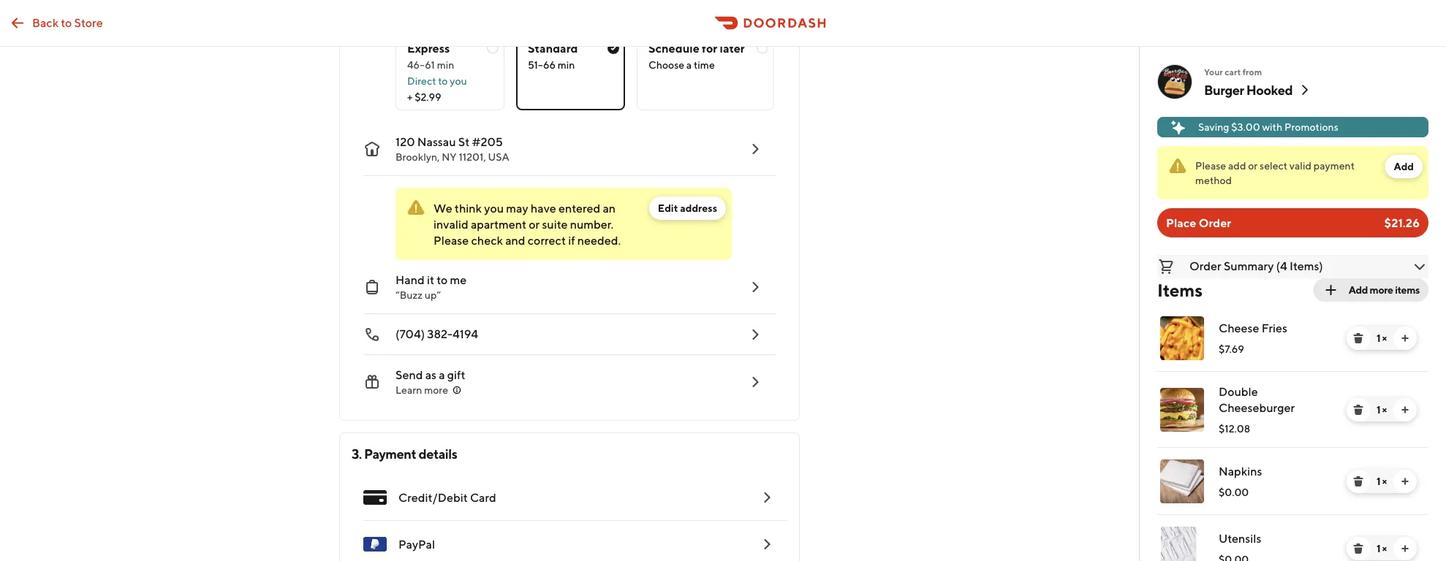 Task type: locate. For each thing, give the bounding box(es) containing it.
1 vertical spatial add one to cart image
[[1400, 404, 1412, 416]]

1 vertical spatial to
[[438, 75, 448, 87]]

1 vertical spatial a
[[439, 368, 445, 382]]

0 horizontal spatial 51–66
[[528, 59, 556, 71]]

4 1 from the top
[[1377, 543, 1381, 555]]

time
[[694, 59, 715, 71]]

0 vertical spatial please
[[1196, 160, 1227, 172]]

51–66 min
[[722, 8, 776, 22], [528, 59, 575, 71]]

please up method
[[1196, 160, 1227, 172]]

add one to cart image
[[1400, 333, 1412, 344], [1400, 404, 1412, 416]]

back to store
[[32, 15, 103, 29]]

46–61
[[407, 59, 435, 71]]

please
[[1196, 160, 1227, 172], [434, 234, 469, 248]]

+
[[407, 91, 413, 103]]

add more items
[[1349, 284, 1420, 296]]

1 horizontal spatial a
[[687, 59, 692, 71]]

1 for cheese fries
[[1377, 332, 1381, 344]]

1 vertical spatial remove item from cart image
[[1353, 476, 1365, 488]]

1 vertical spatial 51–66 min
[[528, 59, 575, 71]]

menu
[[352, 475, 788, 562]]

to inside back to store button
[[61, 15, 72, 29]]

1 vertical spatial 51–66
[[528, 59, 556, 71]]

$21.26
[[1385, 216, 1420, 230]]

none radio containing standard
[[516, 34, 625, 110]]

0 vertical spatial add one to cart image
[[1400, 476, 1412, 488]]

cheese
[[1219, 321, 1260, 335]]

2 add one to cart image from the top
[[1400, 543, 1412, 555]]

schedule for later
[[649, 41, 745, 55]]

or
[[1249, 160, 1258, 172], [529, 218, 540, 231]]

more
[[1370, 284, 1394, 296], [424, 384, 448, 396]]

51–66
[[722, 8, 754, 22], [528, 59, 556, 71]]

4 × from the top
[[1383, 543, 1388, 555]]

you right "direct"
[[450, 75, 467, 87]]

1 add one to cart image from the top
[[1400, 333, 1412, 344]]

0 horizontal spatial you
[[450, 75, 467, 87]]

add more items link
[[1314, 279, 1429, 302]]

2 vertical spatial remove item from cart image
[[1353, 543, 1365, 555]]

1 remove item from cart image from the top
[[1353, 333, 1365, 344]]

1 add new payment method image from the top
[[758, 489, 776, 507]]

1 for utensils
[[1377, 543, 1381, 555]]

2 remove item from cart image from the top
[[1353, 476, 1365, 488]]

1 horizontal spatial please
[[1196, 160, 1227, 172]]

51–66 min down standard
[[528, 59, 575, 71]]

2 1 from the top
[[1377, 404, 1381, 416]]

apartment
[[471, 218, 527, 231]]

valid
[[1290, 160, 1312, 172]]

remove item from cart image for napkins
[[1353, 476, 1365, 488]]

order up items
[[1190, 259, 1222, 273]]

or right add
[[1249, 160, 1258, 172]]

list
[[1146, 305, 1429, 562]]

choose
[[649, 59, 685, 71]]

51–66 min up later
[[722, 8, 776, 22]]

3 remove item from cart image from the top
[[1353, 543, 1365, 555]]

1 × for napkins
[[1377, 476, 1388, 488]]

$7.69
[[1219, 343, 1245, 355]]

0 horizontal spatial or
[[529, 218, 540, 231]]

0 vertical spatial add
[[1394, 161, 1415, 173]]

add new payment method image
[[758, 489, 776, 507], [758, 536, 776, 554]]

1 vertical spatial or
[[529, 218, 540, 231]]

up"
[[425, 289, 441, 301]]

$0.00
[[1219, 487, 1249, 499]]

a left time
[[687, 59, 692, 71]]

1 horizontal spatial 51–66
[[722, 8, 754, 22]]

to right back
[[61, 15, 72, 29]]

1 horizontal spatial you
[[484, 202, 504, 215]]

double cheeseburger
[[1219, 385, 1295, 415]]

summary
[[1224, 259, 1274, 273]]

gift
[[447, 368, 466, 382]]

to inside "hand it to me "buzz up""
[[437, 273, 448, 287]]

back
[[32, 15, 59, 29]]

add one to cart image
[[1400, 476, 1412, 488], [1400, 543, 1412, 555]]

add one to cart image for napkins
[[1400, 476, 1412, 488]]

order summary (4 items)
[[1190, 259, 1324, 273]]

51–66 down standard
[[528, 59, 556, 71]]

51–66 up later
[[722, 8, 754, 22]]

3 1 from the top
[[1377, 476, 1381, 488]]

suite
[[542, 218, 568, 231]]

fries
[[1262, 321, 1288, 335]]

1 vertical spatial order
[[1190, 259, 1222, 273]]

11201,
[[459, 151, 486, 163]]

1 ×
[[1377, 332, 1388, 344], [1377, 404, 1388, 416], [1377, 476, 1388, 488], [1377, 543, 1388, 555]]

a
[[687, 59, 692, 71], [439, 368, 445, 382]]

1 vertical spatial you
[[484, 202, 504, 215]]

option group
[[396, 23, 776, 110]]

more left items
[[1370, 284, 1394, 296]]

0 horizontal spatial a
[[439, 368, 445, 382]]

a right as at the left bottom of the page
[[439, 368, 445, 382]]

more inside button
[[424, 384, 448, 396]]

0 vertical spatial a
[[687, 59, 692, 71]]

2 add new payment method image from the top
[[758, 536, 776, 554]]

×
[[1383, 332, 1388, 344], [1383, 404, 1388, 416], [1383, 476, 1388, 488], [1383, 543, 1388, 555]]

more down as at the left bottom of the page
[[424, 384, 448, 396]]

you
[[450, 75, 467, 87], [484, 202, 504, 215]]

add new payment method image for credit/debit card
[[758, 489, 776, 507]]

"buzz
[[396, 289, 423, 301]]

0 horizontal spatial min
[[437, 59, 455, 71]]

0 horizontal spatial add
[[1349, 284, 1369, 296]]

1 add one to cart image from the top
[[1400, 476, 1412, 488]]

None radio
[[396, 34, 505, 110], [637, 34, 774, 110], [396, 34, 505, 110], [637, 34, 774, 110]]

you inside we think you may have entered an invalid apartment or suite number. please check and correct if needed.
[[484, 202, 504, 215]]

120
[[396, 135, 415, 149]]

2 1 × from the top
[[1377, 404, 1388, 416]]

invalid
[[434, 218, 469, 231]]

1 vertical spatial add new payment method image
[[758, 536, 776, 554]]

credit/debit
[[399, 491, 468, 505]]

utensils image
[[1161, 527, 1205, 562]]

status containing please add or select valid payment method
[[1158, 146, 1429, 200]]

0 vertical spatial remove item from cart image
[[1353, 333, 1365, 344]]

0 vertical spatial add new payment method image
[[758, 489, 776, 507]]

order inside button
[[1190, 259, 1222, 273]]

credit/debit card
[[399, 491, 497, 505]]

1 × for utensils
[[1377, 543, 1388, 555]]

1 vertical spatial add
[[1349, 284, 1369, 296]]

a inside option group
[[687, 59, 692, 71]]

status
[[1158, 146, 1429, 200]]

remove item from cart image
[[1353, 333, 1365, 344], [1353, 476, 1365, 488], [1353, 543, 1365, 555]]

please down invalid
[[434, 234, 469, 248]]

address
[[680, 202, 718, 214]]

3. payment
[[352, 446, 416, 462]]

cheese fries
[[1219, 321, 1288, 335]]

1 vertical spatial more
[[424, 384, 448, 396]]

edit
[[658, 202, 678, 214]]

1 1 × from the top
[[1377, 332, 1388, 344]]

order right place at the right top
[[1199, 216, 1232, 230]]

to inside 46–61 min direct to you + $2.99
[[438, 75, 448, 87]]

add for add more items
[[1349, 284, 1369, 296]]

items
[[1396, 284, 1420, 296]]

4 1 × from the top
[[1377, 543, 1388, 555]]

2 add one to cart image from the top
[[1400, 404, 1412, 416]]

saving $3.00 with promotions
[[1199, 121, 1339, 133]]

burger hooked button
[[1205, 81, 1314, 99]]

number.
[[570, 218, 614, 231]]

to right "direct"
[[438, 75, 448, 87]]

0 horizontal spatial more
[[424, 384, 448, 396]]

napkins image
[[1161, 460, 1205, 504]]

paypal
[[399, 538, 435, 552]]

later
[[720, 41, 745, 55]]

2 × from the top
[[1383, 404, 1388, 416]]

min
[[756, 8, 776, 22], [437, 59, 455, 71], [558, 59, 575, 71]]

an
[[603, 202, 616, 215]]

1 × from the top
[[1383, 332, 1388, 344]]

add inside button
[[1394, 161, 1415, 173]]

0 horizontal spatial 51–66 min
[[528, 59, 575, 71]]

add one to cart image down items
[[1400, 333, 1412, 344]]

0 vertical spatial to
[[61, 15, 72, 29]]

we think you may have entered an invalid apartment or suite number. please check and correct if needed. status
[[396, 188, 732, 260]]

add
[[1229, 160, 1247, 172]]

1 horizontal spatial more
[[1370, 284, 1394, 296]]

add button
[[1386, 155, 1423, 178]]

1 vertical spatial please
[[434, 234, 469, 248]]

2 vertical spatial to
[[437, 273, 448, 287]]

store
[[74, 15, 103, 29]]

we
[[434, 202, 452, 215]]

have
[[531, 202, 556, 215]]

method
[[1196, 174, 1233, 187]]

1 1 from the top
[[1377, 332, 1381, 344]]

usa
[[488, 151, 510, 163]]

None radio
[[516, 34, 625, 110]]

schedule
[[649, 41, 700, 55]]

3 × from the top
[[1383, 476, 1388, 488]]

1 horizontal spatial add
[[1394, 161, 1415, 173]]

0 vertical spatial or
[[1249, 160, 1258, 172]]

select
[[1260, 160, 1288, 172]]

hand it to me "buzz up"
[[396, 273, 467, 301]]

st
[[458, 135, 470, 149]]

0 vertical spatial you
[[450, 75, 467, 87]]

to right it
[[437, 273, 448, 287]]

add
[[1394, 161, 1415, 173], [1349, 284, 1369, 296]]

add left items
[[1349, 284, 1369, 296]]

0 vertical spatial 51–66
[[722, 8, 754, 22]]

0 vertical spatial add one to cart image
[[1400, 333, 1412, 344]]

direct
[[407, 75, 436, 87]]

1 horizontal spatial or
[[1249, 160, 1258, 172]]

0 vertical spatial order
[[1199, 216, 1232, 230]]

please add or select valid payment method
[[1196, 160, 1355, 187]]

you up apartment
[[484, 202, 504, 215]]

× for napkins
[[1383, 476, 1388, 488]]

1 vertical spatial add one to cart image
[[1400, 543, 1412, 555]]

cart
[[1225, 67, 1241, 77]]

1 horizontal spatial 51–66 min
[[722, 8, 776, 22]]

add up $21.26
[[1394, 161, 1415, 173]]

3 1 × from the top
[[1377, 476, 1388, 488]]

show menu image
[[364, 486, 387, 510]]

nassau
[[417, 135, 456, 149]]

to
[[61, 15, 72, 29], [438, 75, 448, 87], [437, 273, 448, 287]]

or down have
[[529, 218, 540, 231]]

order
[[1199, 216, 1232, 230], [1190, 259, 1222, 273]]

2 horizontal spatial min
[[756, 8, 776, 22]]

order summary (4 items) button
[[1158, 255, 1429, 279]]

0 vertical spatial more
[[1370, 284, 1394, 296]]

(704)
[[396, 327, 425, 341]]

or inside "please add or select valid payment method"
[[1249, 160, 1258, 172]]

382-
[[427, 327, 453, 341]]

add one to cart image right remove item from cart image
[[1400, 404, 1412, 416]]

add one to cart image for fries
[[1400, 333, 1412, 344]]

0 horizontal spatial please
[[434, 234, 469, 248]]



Task type: describe. For each thing, give the bounding box(es) containing it.
details
[[419, 446, 457, 462]]

× for utensils
[[1383, 543, 1388, 555]]

$2.99
[[415, 91, 442, 103]]

1 × for double cheeseburger
[[1377, 404, 1388, 416]]

remove item from cart image for utensils
[[1353, 543, 1365, 555]]

0 vertical spatial 51–66 min
[[722, 8, 776, 22]]

ny
[[442, 151, 457, 163]]

promotions
[[1285, 121, 1339, 133]]

please inside "please add or select valid payment method"
[[1196, 160, 1227, 172]]

1 for double cheeseburger
[[1377, 404, 1381, 416]]

remove item from cart image
[[1353, 404, 1365, 416]]

as
[[425, 368, 437, 382]]

please inside we think you may have entered an invalid apartment or suite number. please check and correct if needed.
[[434, 234, 469, 248]]

it
[[427, 273, 434, 287]]

more for learn
[[424, 384, 448, 396]]

120 nassau st #205 brooklyn,  ny 11201,  usa
[[396, 135, 510, 163]]

option group containing express
[[396, 23, 776, 110]]

menu containing credit/debit card
[[352, 475, 788, 562]]

(4
[[1277, 259, 1288, 273]]

learn
[[396, 384, 422, 396]]

hand
[[396, 273, 425, 287]]

$12.08
[[1219, 423, 1251, 435]]

may
[[506, 202, 529, 215]]

46–61 min direct to you + $2.99
[[407, 59, 467, 103]]

cheeseburger
[[1219, 401, 1295, 415]]

learn more
[[396, 384, 448, 396]]

1 horizontal spatial min
[[558, 59, 575, 71]]

for
[[702, 41, 718, 55]]

send
[[396, 368, 423, 382]]

add new payment method image for paypal
[[758, 536, 776, 554]]

(704) 382-4194 button
[[352, 315, 776, 355]]

more for add
[[1370, 284, 1394, 296]]

min inside 46–61 min direct to you + $2.99
[[437, 59, 455, 71]]

your cart from
[[1205, 67, 1263, 77]]

or inside we think you may have entered an invalid apartment or suite number. please check and correct if needed.
[[529, 218, 540, 231]]

entered
[[559, 202, 601, 215]]

1 × for cheese fries
[[1377, 332, 1388, 344]]

me
[[450, 273, 467, 287]]

card
[[470, 491, 497, 505]]

double cheeseburger image
[[1161, 388, 1205, 432]]

place
[[1167, 216, 1197, 230]]

learn more button
[[396, 383, 463, 398]]

correct
[[528, 234, 566, 248]]

add one to cart image for utensils
[[1400, 543, 1412, 555]]

add for add
[[1394, 161, 1415, 173]]

we think you may have entered an invalid apartment or suite number. please check and correct if needed.
[[434, 202, 621, 248]]

cheese fries image
[[1161, 317, 1205, 361]]

× for cheese fries
[[1383, 332, 1388, 344]]

back to store button
[[0, 8, 112, 38]]

× for double cheeseburger
[[1383, 404, 1388, 416]]

list containing cheese fries
[[1146, 305, 1429, 562]]

with
[[1263, 121, 1283, 133]]

and
[[506, 234, 526, 248]]

hooked
[[1247, 82, 1293, 98]]

place order
[[1167, 216, 1232, 230]]

needed.
[[578, 234, 621, 248]]

remove item from cart image for cheese fries
[[1353, 333, 1365, 344]]

burger hooked
[[1205, 82, 1293, 98]]

standard
[[528, 41, 578, 55]]

1 for napkins
[[1377, 476, 1381, 488]]

saving $3.00 with promotions button
[[1158, 117, 1429, 138]]

$3.00
[[1232, 121, 1261, 133]]

express
[[407, 41, 450, 55]]

double
[[1219, 385, 1259, 399]]

your
[[1205, 67, 1224, 77]]

saving
[[1199, 121, 1230, 133]]

if
[[568, 234, 575, 248]]

edit address button
[[649, 197, 726, 220]]

check
[[471, 234, 503, 248]]

add one to cart image for cheeseburger
[[1400, 404, 1412, 416]]

#205
[[472, 135, 503, 149]]

you inside 46–61 min direct to you + $2.99
[[450, 75, 467, 87]]

choose a time
[[649, 59, 715, 71]]

3. payment details
[[352, 446, 457, 462]]

from
[[1243, 67, 1263, 77]]

51–66 inside radio
[[528, 59, 556, 71]]

4194
[[453, 327, 478, 341]]

burger
[[1205, 82, 1245, 98]]

payment
[[1314, 160, 1355, 172]]

send as a gift
[[396, 368, 466, 382]]

edit address
[[658, 202, 718, 214]]

brooklyn,
[[396, 151, 440, 163]]

items)
[[1290, 259, 1324, 273]]

items
[[1158, 280, 1203, 301]]

(704) 382-4194
[[396, 327, 478, 341]]



Task type: vqa. For each thing, say whether or not it's contained in the screenshot.
Paneer within Udupi Combo Spinach Paneer Dosa
no



